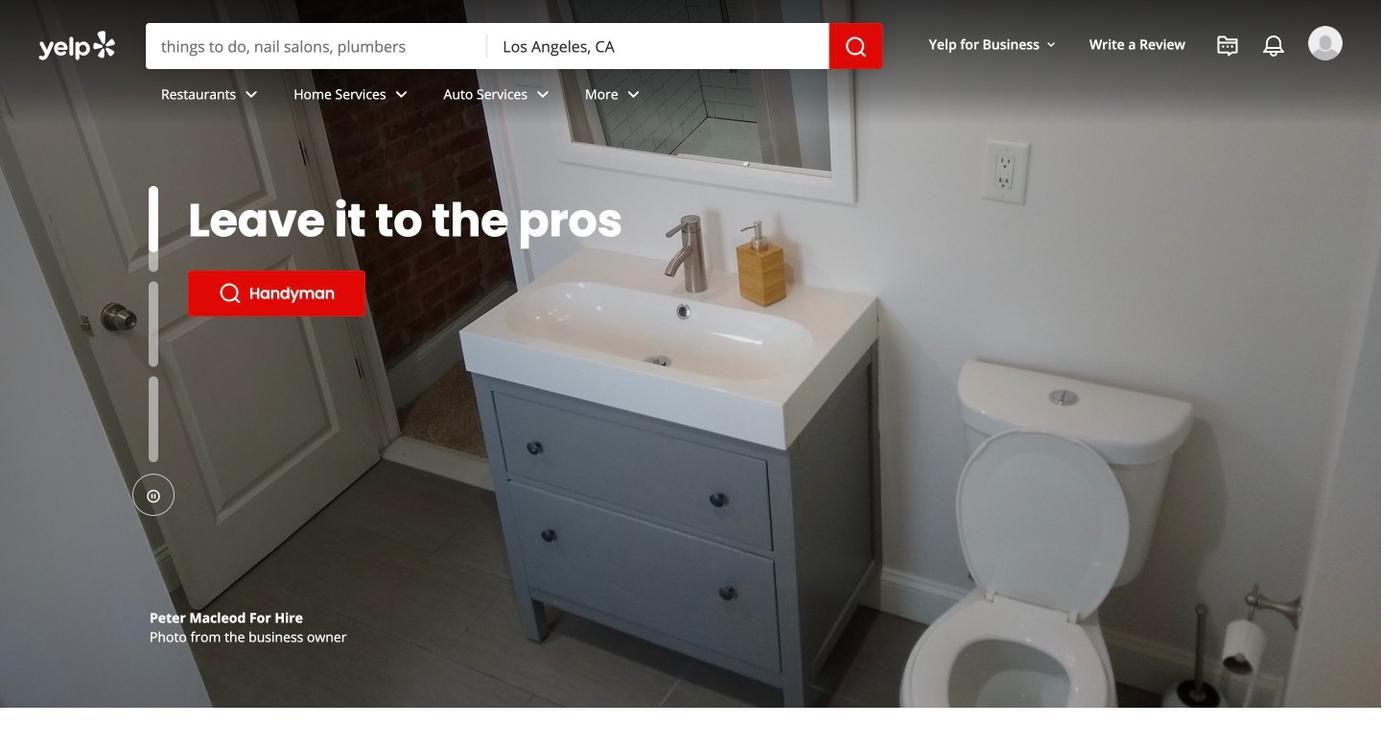 Task type: describe. For each thing, give the bounding box(es) containing it.
pause slideshow image
[[146, 489, 161, 504]]

address, neighborhood, city, state or zip search field
[[487, 23, 829, 69]]

business categories element
[[146, 69, 1343, 125]]

none field things to do, nail salons, plumbers
[[146, 23, 487, 69]]

things to do, nail salons, plumbers search field
[[146, 23, 487, 69]]

3 24 chevron down v2 image from the left
[[622, 83, 645, 106]]

select slide image
[[149, 168, 158, 254]]

user actions element
[[914, 24, 1370, 142]]

2 24 chevron down v2 image from the left
[[531, 83, 554, 106]]



Task type: locate. For each thing, give the bounding box(es) containing it.
1 none field from the left
[[146, 23, 487, 69]]

24 chevron down v2 image
[[240, 83, 263, 106]]

1 horizontal spatial 24 chevron down v2 image
[[531, 83, 554, 106]]

none field "address, neighborhood, city, state or zip"
[[487, 23, 829, 69]]

16 chevron down v2 image
[[1043, 37, 1059, 52]]

notifications image
[[1262, 35, 1285, 58]]

christina o. image
[[1308, 26, 1343, 60]]

2 horizontal spatial 24 chevron down v2 image
[[622, 83, 645, 106]]

projects image
[[1216, 35, 1239, 58]]

24 search v2 image
[[219, 282, 242, 305]]

None search field
[[0, 0, 1381, 142]]

24 chevron down v2 image
[[390, 83, 413, 106], [531, 83, 554, 106], [622, 83, 645, 106]]

None field
[[146, 23, 487, 69], [487, 23, 829, 69]]

None search field
[[146, 23, 883, 69]]

1 24 chevron down v2 image from the left
[[390, 83, 413, 106]]

0 horizontal spatial 24 chevron down v2 image
[[390, 83, 413, 106]]

2 none field from the left
[[487, 23, 829, 69]]

search image
[[845, 36, 868, 59]]



Task type: vqa. For each thing, say whether or not it's contained in the screenshot.
the right 24 chevron down v2 image
yes



